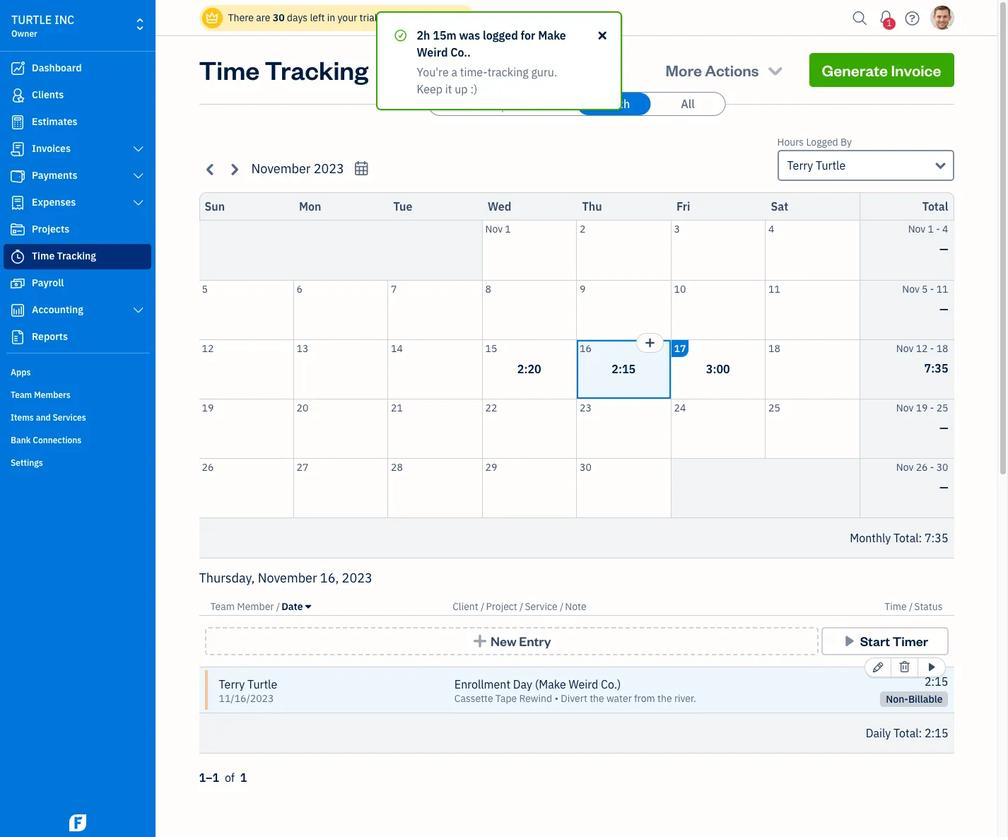 Task type: describe. For each thing, give the bounding box(es) containing it.
in
[[327, 11, 335, 24]]

24
[[675, 401, 686, 414]]

items and services
[[11, 412, 86, 423]]

4 inside "nov 1 - 4 —"
[[943, 223, 949, 236]]

team members link
[[4, 384, 151, 405]]

1 inside "nov 1 - 4 —"
[[929, 223, 934, 236]]

time tracking inside main "element"
[[32, 250, 96, 262]]

21 button
[[388, 399, 482, 458]]

27 button
[[294, 459, 388, 518]]

- for nov 26 - 30 —
[[931, 461, 935, 474]]

— for nov 26 - 30 —
[[940, 480, 949, 494]]

there are 30 days left in your trial. upgrade account
[[228, 11, 464, 24]]

0 horizontal spatial 30
[[273, 11, 285, 24]]

dashboard image
[[9, 62, 26, 76]]

client
[[453, 601, 479, 613]]

days
[[287, 11, 308, 24]]

time link
[[885, 601, 910, 613]]

daily total : 2:15
[[866, 727, 949, 741]]

of
[[225, 771, 235, 785]]

: for monthly total
[[919, 531, 923, 545]]

6
[[297, 283, 303, 295]]

turtle for terry turtle
[[816, 158, 846, 173]]

nov for nov 19 - 25 —
[[897, 401, 914, 414]]

25 button
[[766, 399, 860, 458]]

0 vertical spatial tracking
[[265, 53, 369, 86]]

expenses link
[[4, 190, 151, 216]]

1 vertical spatial 7:35
[[925, 531, 949, 545]]

2 / from the left
[[481, 601, 485, 613]]

service link
[[525, 601, 560, 613]]

turtle
[[11, 13, 52, 27]]

11 inside button
[[769, 283, 781, 295]]

wed
[[488, 200, 512, 214]]

client / project / service / note
[[453, 601, 587, 613]]

all link
[[652, 93, 725, 115]]

previous month image
[[203, 161, 219, 177]]

timer image
[[9, 250, 26, 264]]

day link
[[429, 93, 502, 115]]

30 button
[[577, 459, 671, 518]]

27
[[297, 461, 309, 474]]

generate invoice button
[[810, 53, 955, 87]]

chevron large down image for accounting
[[132, 305, 145, 316]]

3
[[675, 223, 681, 236]]

bank connections
[[11, 435, 82, 446]]

7 button
[[388, 281, 482, 339]]

20 button
[[294, 399, 388, 458]]

19 inside 19 button
[[202, 401, 214, 414]]

- for nov 1 - 4 —
[[937, 223, 941, 236]]

client image
[[9, 88, 26, 103]]

more actions button
[[653, 53, 798, 87]]

14 button
[[388, 340, 482, 399]]

there
[[228, 11, 254, 24]]

12 inside nov 12 - 18 7:35
[[917, 342, 929, 355]]

projects link
[[4, 217, 151, 243]]

2 vertical spatial 2:15
[[925, 727, 949, 741]]

terry turtle 11/16/2023
[[219, 678, 277, 705]]

30 inside 30 button
[[580, 461, 592, 474]]

17
[[675, 342, 686, 355]]

12 button
[[199, 340, 293, 399]]

nov for nov 1 - 4 —
[[909, 223, 926, 236]]

estimates link
[[4, 110, 151, 135]]

3:00
[[707, 362, 731, 376]]

30 inside nov 26 - 30 —
[[937, 461, 949, 474]]

report image
[[9, 330, 26, 345]]

14
[[391, 342, 403, 355]]

2 the from the left
[[658, 693, 673, 705]]

25 inside button
[[769, 401, 781, 414]]

20
[[297, 401, 309, 414]]

day inside enrollment day ( make weird co. ) cassette tape rewind • divert the water from the river.
[[514, 678, 533, 692]]

time / status
[[885, 601, 943, 613]]

connections
[[33, 435, 82, 446]]

1 vertical spatial 2023
[[342, 570, 373, 586]]

month link
[[577, 93, 651, 115]]

invoices link
[[4, 137, 151, 162]]

owner
[[11, 28, 37, 39]]

2 button
[[577, 221, 671, 280]]

nov 5 - 11 —
[[903, 283, 949, 316]]

2:15 for 2:15 non-billable
[[925, 675, 949, 689]]

7:35 inside nov 12 - 18 7:35
[[925, 361, 949, 375]]

•
[[555, 693, 559, 705]]

date
[[282, 601, 303, 613]]

29 button
[[483, 459, 577, 518]]

0 horizontal spatial day
[[456, 97, 475, 111]]

4 button
[[766, 221, 860, 280]]

dashboard
[[32, 62, 82, 74]]

service
[[525, 601, 558, 613]]

reports
[[32, 330, 68, 343]]

team for team member /
[[210, 601, 235, 613]]

turtle for terry turtle 11/16/2023
[[248, 678, 277, 692]]

crown image
[[205, 10, 220, 25]]

nov for nov 26 - 30 —
[[897, 461, 914, 474]]

28 button
[[388, 459, 482, 518]]

start timer button
[[822, 628, 949, 656]]

nov for nov 1
[[486, 223, 503, 236]]

bank connections link
[[4, 429, 151, 451]]

26 inside nov 26 - 30 —
[[917, 461, 929, 474]]

16,
[[320, 570, 339, 586]]

2:15 for 2:15
[[612, 362, 636, 376]]

5 button
[[199, 281, 293, 339]]

month
[[598, 97, 631, 111]]

total for daily total
[[894, 727, 919, 741]]

payroll
[[32, 277, 64, 289]]

3 / from the left
[[520, 601, 524, 613]]

15
[[486, 342, 498, 355]]

nov 19 - 25 —
[[897, 401, 949, 435]]

total for monthly total
[[894, 531, 919, 545]]

accounting
[[32, 304, 83, 316]]

estimate image
[[9, 115, 26, 129]]

caretdown image
[[306, 601, 311, 613]]

5 / from the left
[[910, 601, 914, 613]]

search image
[[849, 7, 872, 29]]

start
[[861, 633, 891, 649]]

river.
[[675, 693, 697, 705]]

billable
[[909, 693, 943, 706]]

13
[[297, 342, 309, 355]]

note link
[[565, 601, 587, 613]]

9
[[580, 283, 586, 295]]

inc
[[54, 13, 74, 27]]

dashboard link
[[4, 56, 151, 81]]

— for nov 5 - 11 —
[[940, 302, 949, 316]]

5 inside nov 5 - 11 —
[[923, 283, 929, 295]]

money image
[[9, 277, 26, 291]]

status link
[[915, 601, 943, 613]]

new
[[491, 633, 517, 649]]

payment image
[[9, 169, 26, 183]]

tracking inside main "element"
[[57, 250, 96, 262]]

enrollment
[[455, 678, 511, 692]]

choose a date image
[[354, 161, 370, 177]]

- for nov 19 - 25 —
[[931, 401, 935, 414]]

project link
[[486, 601, 520, 613]]

(
[[535, 678, 539, 692]]

plus image
[[472, 635, 488, 649]]



Task type: locate. For each thing, give the bounding box(es) containing it.
nov inside 'button'
[[486, 223, 503, 236]]

19 inside nov 19 - 25 —
[[917, 401, 929, 414]]

0 vertical spatial total
[[923, 200, 949, 214]]

0 vertical spatial 7:35
[[925, 361, 949, 375]]

thursday, november 16, 2023
[[199, 570, 373, 586]]

2 chevron large down image from the top
[[132, 171, 145, 182]]

- inside nov 26 - 30 —
[[931, 461, 935, 474]]

1 11 from the left
[[769, 283, 781, 295]]

the down co.
[[590, 693, 605, 705]]

nov inside nov 5 - 11 —
[[903, 283, 920, 295]]

—
[[940, 242, 949, 256], [940, 302, 949, 316], [940, 421, 949, 435], [940, 480, 949, 494]]

nov inside nov 12 - 18 7:35
[[897, 342, 914, 355]]

3 — from the top
[[940, 421, 949, 435]]

- inside nov 12 - 18 7:35
[[931, 342, 935, 355]]

0 horizontal spatial turtle
[[248, 678, 277, 692]]

12 down nov 5 - 11 —
[[917, 342, 929, 355]]

11 down 4 button
[[769, 283, 781, 295]]

3 button
[[672, 221, 765, 280]]

mon
[[299, 200, 322, 214]]

25 inside nov 19 - 25 —
[[937, 401, 949, 414]]

— for nov 19 - 25 —
[[940, 421, 949, 435]]

date link
[[282, 601, 311, 613]]

terry up the 11/16/2023
[[219, 678, 245, 692]]

18 down 11 button
[[769, 342, 781, 355]]

turtle inside terry turtle 11/16/2023
[[248, 678, 277, 692]]

0 vertical spatial :
[[919, 531, 923, 545]]

2 11 from the left
[[937, 283, 949, 295]]

time down there on the top left
[[199, 53, 260, 86]]

2023 right 16,
[[342, 570, 373, 586]]

hours logged by
[[778, 136, 853, 149]]

total right monthly
[[894, 531, 919, 545]]

1 chevron large down image from the top
[[132, 144, 145, 155]]

november up date
[[258, 570, 317, 586]]

clients
[[32, 88, 64, 101]]

chevron large down image inside invoices "link"
[[132, 144, 145, 155]]

1 horizontal spatial time
[[199, 53, 260, 86]]

0 vertical spatial time tracking
[[199, 53, 369, 86]]

7:35 up nov 19 - 25 —
[[925, 361, 949, 375]]

2 19 from the left
[[917, 401, 929, 414]]

1 horizontal spatial 26
[[917, 461, 929, 474]]

12 inside button
[[202, 342, 214, 355]]

nov inside nov 26 - 30 —
[[897, 461, 914, 474]]

more
[[666, 60, 702, 80]]

18
[[769, 342, 781, 355], [937, 342, 949, 355]]

time tracking down projects 'link'
[[32, 250, 96, 262]]

2 5 from the left
[[923, 283, 929, 295]]

1 vertical spatial team
[[210, 601, 235, 613]]

nov down nov 12 - 18 7:35
[[897, 401, 914, 414]]

- for nov 12 - 18 7:35
[[931, 342, 935, 355]]

8
[[486, 283, 492, 295]]

1 horizontal spatial day
[[514, 678, 533, 692]]

4 inside 4 button
[[769, 223, 775, 236]]

1 vertical spatial :
[[919, 727, 923, 741]]

1 25 from the left
[[769, 401, 781, 414]]

— up nov 26 - 30 — at the right of page
[[940, 421, 949, 435]]

1 horizontal spatial team
[[210, 601, 235, 613]]

2 25 from the left
[[937, 401, 949, 414]]

turtle inside dropdown button
[[816, 158, 846, 173]]

1 : from the top
[[919, 531, 923, 545]]

11 inside nov 5 - 11 —
[[937, 283, 949, 295]]

0 horizontal spatial 19
[[202, 401, 214, 414]]

4 — from the top
[[940, 480, 949, 494]]

1 down the wed
[[505, 223, 511, 236]]

26 down 19 button
[[202, 461, 214, 474]]

/ right client
[[481, 601, 485, 613]]

1 inside 'button'
[[505, 223, 511, 236]]

0 vertical spatial team
[[11, 390, 32, 400]]

team inside main "element"
[[11, 390, 32, 400]]

5 inside 'button'
[[202, 283, 208, 295]]

2 26 from the left
[[917, 461, 929, 474]]

2 horizontal spatial 30
[[937, 461, 949, 474]]

24 button
[[672, 399, 765, 458]]

1 18 from the left
[[769, 342, 781, 355]]

monthly total : 7:35
[[851, 531, 949, 545]]

8 button
[[483, 281, 577, 339]]

terry for terry turtle 11/16/2023
[[219, 678, 245, 692]]

11 down "nov 1 - 4 —"
[[937, 283, 949, 295]]

- inside nov 19 - 25 —
[[931, 401, 935, 414]]

1 vertical spatial chevron large down image
[[132, 171, 145, 182]]

16
[[580, 342, 592, 355]]

water
[[607, 693, 632, 705]]

1 vertical spatial time tracking
[[32, 250, 96, 262]]

1 horizontal spatial tracking
[[265, 53, 369, 86]]

19 down nov 12 - 18 7:35
[[917, 401, 929, 414]]

0 horizontal spatial the
[[590, 693, 605, 705]]

nov down nov 19 - 25 —
[[897, 461, 914, 474]]

: right monthly
[[919, 531, 923, 545]]

delete image
[[899, 659, 911, 676]]

time tracking down days
[[199, 53, 369, 86]]

/ left note link
[[560, 601, 564, 613]]

1 / from the left
[[276, 601, 280, 613]]

go to help image
[[902, 7, 924, 29]]

1 vertical spatial day
[[514, 678, 533, 692]]

1–1 of 1
[[199, 771, 247, 785]]

resume image
[[926, 659, 938, 676]]

1 12 from the left
[[202, 342, 214, 355]]

18 button
[[766, 340, 860, 399]]

invoice
[[892, 60, 942, 80]]

0 horizontal spatial 11
[[769, 283, 781, 295]]

2:15 inside 2:15 non-billable
[[925, 675, 949, 689]]

1 horizontal spatial turtle
[[816, 158, 846, 173]]

1 vertical spatial total
[[894, 531, 919, 545]]

: for daily total
[[919, 727, 923, 741]]

turtle up the 11/16/2023
[[248, 678, 277, 692]]

team member /
[[210, 601, 280, 613]]

upgrade
[[385, 11, 424, 24]]

thu
[[583, 200, 602, 214]]

freshbooks image
[[67, 815, 89, 832]]

0 horizontal spatial 5
[[202, 283, 208, 295]]

team down 'thursday,'
[[210, 601, 235, 613]]

3 chevron large down image from the top
[[132, 305, 145, 316]]

nov down nov 5 - 11 —
[[897, 342, 914, 355]]

november
[[252, 161, 311, 177], [258, 570, 317, 586]]

0 horizontal spatial tracking
[[57, 250, 96, 262]]

team members
[[11, 390, 71, 400]]

next month image
[[226, 161, 242, 177]]

1 horizontal spatial 4
[[943, 223, 949, 236]]

chevron large down image for invoices
[[132, 144, 145, 155]]

1 — from the top
[[940, 242, 949, 256]]

nov inside "nov 1 - 4 —"
[[909, 223, 926, 236]]

time left status
[[885, 601, 907, 613]]

7
[[391, 283, 397, 295]]

2 vertical spatial chevron large down image
[[132, 305, 145, 316]]

1 vertical spatial time
[[32, 250, 55, 262]]

0 horizontal spatial 25
[[769, 401, 781, 414]]

items and services link
[[4, 407, 151, 428]]

0 vertical spatial 2:15
[[612, 362, 636, 376]]

12
[[202, 342, 214, 355], [917, 342, 929, 355]]

0 horizontal spatial team
[[11, 390, 32, 400]]

generate invoice
[[822, 60, 942, 80]]

29
[[486, 461, 498, 474]]

2:15 down billable
[[925, 727, 949, 741]]

- for nov 5 - 11 —
[[931, 283, 935, 295]]

nov down "nov 1 - 4 —"
[[903, 283, 920, 295]]

terry down the hours
[[788, 158, 814, 173]]

payments link
[[4, 163, 151, 189]]

total up "nov 1 - 4 —"
[[923, 200, 949, 214]]

)
[[618, 678, 621, 692]]

1 horizontal spatial 30
[[580, 461, 592, 474]]

2:15 up 23 "button"
[[612, 362, 636, 376]]

chevrondown image
[[766, 60, 786, 80]]

/
[[276, 601, 280, 613], [481, 601, 485, 613], [520, 601, 524, 613], [560, 601, 564, 613], [910, 601, 914, 613]]

time right timer 'image'
[[32, 250, 55, 262]]

1 26 from the left
[[202, 461, 214, 474]]

nov down the wed
[[486, 223, 503, 236]]

terry inside dropdown button
[[788, 158, 814, 173]]

reports link
[[4, 325, 151, 350]]

— inside nov 5 - 11 —
[[940, 302, 949, 316]]

1 left go to help icon
[[887, 18, 892, 28]]

1 horizontal spatial 5
[[923, 283, 929, 295]]

1 inside dropdown button
[[887, 18, 892, 28]]

nov inside nov 19 - 25 —
[[897, 401, 914, 414]]

19 button
[[199, 399, 293, 458]]

terry turtle
[[788, 158, 846, 173]]

19 down 12 button
[[202, 401, 214, 414]]

2 vertical spatial time
[[885, 601, 907, 613]]

6 button
[[294, 281, 388, 339]]

nov up nov 5 - 11 —
[[909, 223, 926, 236]]

1 horizontal spatial 19
[[917, 401, 929, 414]]

1 the from the left
[[590, 693, 605, 705]]

2:15
[[612, 362, 636, 376], [925, 675, 949, 689], [925, 727, 949, 741]]

— up nov 5 - 11 —
[[940, 242, 949, 256]]

1 horizontal spatial time tracking
[[199, 53, 369, 86]]

26 inside button
[[202, 461, 214, 474]]

1 horizontal spatial 25
[[937, 401, 949, 414]]

rewind
[[520, 693, 553, 705]]

1 vertical spatial november
[[258, 570, 317, 586]]

chevron large down image
[[132, 144, 145, 155], [132, 171, 145, 182], [132, 305, 145, 316]]

2 12 from the left
[[917, 342, 929, 355]]

30 right are
[[273, 11, 285, 24]]

monthly
[[851, 531, 892, 545]]

main element
[[0, 0, 191, 838]]

nov
[[486, 223, 503, 236], [909, 223, 926, 236], [903, 283, 920, 295], [897, 342, 914, 355], [897, 401, 914, 414], [897, 461, 914, 474]]

/ left service
[[520, 601, 524, 613]]

30 down nov 19 - 25 —
[[937, 461, 949, 474]]

— up monthly total : 7:35
[[940, 480, 949, 494]]

tape
[[496, 693, 517, 705]]

— up nov 12 - 18 7:35
[[940, 302, 949, 316]]

status
[[915, 601, 943, 613]]

25 down nov 12 - 18 7:35
[[937, 401, 949, 414]]

7:35 down nov 26 - 30 — at the right of page
[[925, 531, 949, 545]]

nov for nov 12 - 18 7:35
[[897, 342, 914, 355]]

invoice image
[[9, 142, 26, 156]]

18 down nov 5 - 11 —
[[937, 342, 949, 355]]

nov 12 - 18 7:35
[[897, 342, 949, 375]]

— inside nov 26 - 30 —
[[940, 480, 949, 494]]

0 horizontal spatial 26
[[202, 461, 214, 474]]

sat
[[771, 200, 789, 214]]

— inside nov 19 - 25 —
[[940, 421, 949, 435]]

/ left status
[[910, 601, 914, 613]]

12 down "5" 'button'
[[202, 342, 214, 355]]

2:15 up billable
[[925, 675, 949, 689]]

items
[[11, 412, 34, 423]]

project image
[[9, 223, 26, 237]]

0 horizontal spatial 4
[[769, 223, 775, 236]]

1 19 from the left
[[202, 401, 214, 414]]

turtle inc owner
[[11, 13, 74, 39]]

1 vertical spatial turtle
[[248, 678, 277, 692]]

your
[[338, 11, 357, 24]]

2023 left "choose a date" icon
[[314, 161, 344, 177]]

edit image
[[873, 659, 884, 676]]

1 vertical spatial tracking
[[57, 250, 96, 262]]

team for team members
[[11, 390, 32, 400]]

start timer
[[861, 633, 929, 649]]

1 horizontal spatial the
[[658, 693, 673, 705]]

0 horizontal spatial 12
[[202, 342, 214, 355]]

2 vertical spatial total
[[894, 727, 919, 741]]

2:15 non-billable
[[887, 675, 949, 706]]

0 horizontal spatial terry
[[219, 678, 245, 692]]

- inside nov 5 - 11 —
[[931, 283, 935, 295]]

co.
[[601, 678, 618, 692]]

26
[[202, 461, 214, 474], [917, 461, 929, 474]]

add a time entry image
[[645, 334, 656, 351]]

settings link
[[4, 452, 151, 473]]

19
[[202, 401, 214, 414], [917, 401, 929, 414]]

tracking down left
[[265, 53, 369, 86]]

chevron large down image for payments
[[132, 171, 145, 182]]

by
[[841, 136, 853, 149]]

clients link
[[4, 83, 151, 108]]

2023
[[314, 161, 344, 177], [342, 570, 373, 586]]

0 vertical spatial time
[[199, 53, 260, 86]]

weird
[[569, 678, 599, 692]]

services
[[53, 412, 86, 423]]

— for nov 1 - 4 —
[[940, 242, 949, 256]]

22
[[486, 401, 498, 414]]

-
[[937, 223, 941, 236], [931, 283, 935, 295], [931, 342, 935, 355], [931, 401, 935, 414], [931, 461, 935, 474]]

0 vertical spatial 2023
[[314, 161, 344, 177]]

18 inside nov 12 - 18 7:35
[[937, 342, 949, 355]]

0 vertical spatial november
[[252, 161, 311, 177]]

all
[[681, 97, 695, 111]]

nov for nov 5 - 11 —
[[903, 283, 920, 295]]

11/16/2023
[[219, 693, 274, 705]]

13 button
[[294, 340, 388, 399]]

1 vertical spatial 2:15
[[925, 675, 949, 689]]

25
[[769, 401, 781, 414], [937, 401, 949, 414]]

turtle down logged on the right top of the page
[[816, 158, 846, 173]]

estimates
[[32, 115, 78, 128]]

1 horizontal spatial 18
[[937, 342, 949, 355]]

team down apps
[[11, 390, 32, 400]]

logged
[[807, 136, 839, 149]]

25 down 18 button at top right
[[769, 401, 781, 414]]

1 right of at the left of the page
[[240, 771, 247, 785]]

november right next month icon
[[252, 161, 311, 177]]

1 4 from the left
[[769, 223, 775, 236]]

2 18 from the left
[[937, 342, 949, 355]]

chevron large down image inside accounting link
[[132, 305, 145, 316]]

22 button
[[483, 399, 577, 458]]

2 horizontal spatial time
[[885, 601, 907, 613]]

— inside "nov 1 - 4 —"
[[940, 242, 949, 256]]

0 vertical spatial chevron large down image
[[132, 144, 145, 155]]

tracking down projects 'link'
[[57, 250, 96, 262]]

chart image
[[9, 304, 26, 318]]

terry inside terry turtle 11/16/2023
[[219, 678, 245, 692]]

1 up nov 5 - 11 —
[[929, 223, 934, 236]]

18 inside button
[[769, 342, 781, 355]]

terry for terry turtle
[[788, 158, 814, 173]]

0 vertical spatial terry
[[788, 158, 814, 173]]

2 4 from the left
[[943, 223, 949, 236]]

sun
[[205, 200, 225, 214]]

- inside "nov 1 - 4 —"
[[937, 223, 941, 236]]

26 down nov 19 - 25 —
[[917, 461, 929, 474]]

30 down 23 "button"
[[580, 461, 592, 474]]

1 vertical spatial terry
[[219, 678, 245, 692]]

total right 'daily'
[[894, 727, 919, 741]]

/ left date
[[276, 601, 280, 613]]

2 — from the top
[[940, 302, 949, 316]]

0 vertical spatial day
[[456, 97, 475, 111]]

: down billable
[[919, 727, 923, 741]]

expense image
[[9, 196, 26, 210]]

time inside time tracking link
[[32, 250, 55, 262]]

0 vertical spatial turtle
[[816, 158, 846, 173]]

1 horizontal spatial terry
[[788, 158, 814, 173]]

the right the from
[[658, 693, 673, 705]]

nov 1
[[486, 223, 511, 236]]

0 horizontal spatial time
[[32, 250, 55, 262]]

1 5 from the left
[[202, 283, 208, 295]]

account
[[427, 11, 464, 24]]

30
[[273, 11, 285, 24], [580, 461, 592, 474], [937, 461, 949, 474]]

2 : from the top
[[919, 727, 923, 741]]

chevron large down image
[[132, 197, 145, 209]]

team
[[11, 390, 32, 400], [210, 601, 235, 613]]

upgrade account link
[[383, 11, 464, 24]]

0 horizontal spatial time tracking
[[32, 250, 96, 262]]

play image
[[842, 635, 858, 649]]

5
[[202, 283, 208, 295], [923, 283, 929, 295]]

4 / from the left
[[560, 601, 564, 613]]

1 horizontal spatial 11
[[937, 283, 949, 295]]

members
[[34, 390, 71, 400]]

10 button
[[672, 281, 765, 339]]

week link
[[503, 93, 577, 115]]

1 horizontal spatial 12
[[917, 342, 929, 355]]

0 horizontal spatial 18
[[769, 342, 781, 355]]

23
[[580, 401, 592, 414]]



Task type: vqa. For each thing, say whether or not it's contained in the screenshot.
- in NOV 26 - 30 —
yes



